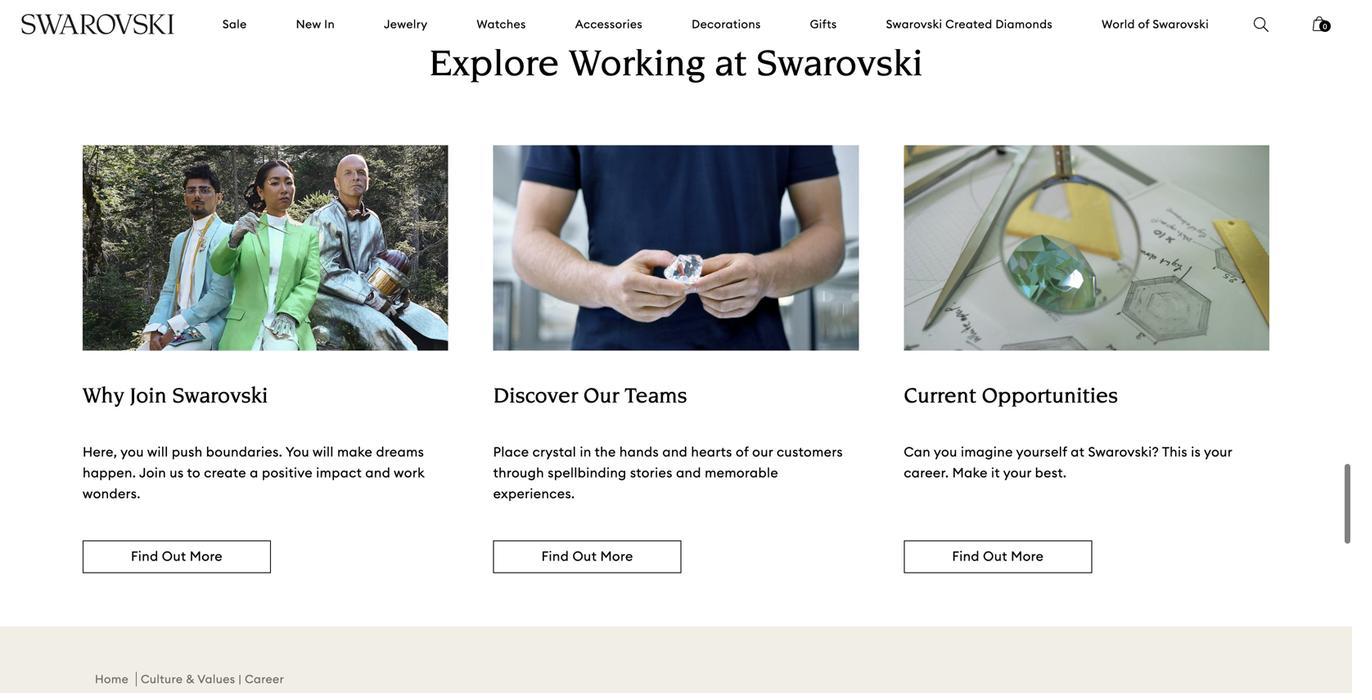 Task type: describe. For each thing, give the bounding box(es) containing it.
0 horizontal spatial at
[[715, 45, 747, 84]]

new in link
[[296, 16, 335, 32]]

swarovski image
[[20, 14, 175, 35]]

world of swarovski
[[1102, 17, 1210, 32]]

decorations
[[692, 17, 761, 32]]

best.
[[1036, 463, 1067, 480]]

and inside here, you will push boundaries. you will make dreams happen. join us to create a positive impact and work wonders.
[[366, 463, 391, 480]]

culture
[[141, 670, 183, 685]]

to
[[187, 463, 201, 480]]

yourself
[[1017, 442, 1068, 459]]

swarovski created diamonds
[[886, 17, 1053, 32]]

positive
[[262, 463, 313, 480]]

memorable
[[705, 463, 779, 480]]

1 horizontal spatial your
[[1205, 442, 1233, 459]]

0 link
[[1313, 15, 1331, 43]]

here,
[[83, 442, 117, 459]]

3 more from the left
[[1011, 547, 1044, 563]]

explore
[[429, 45, 560, 84]]

why join swarovski
[[83, 385, 268, 408]]

create
[[204, 463, 246, 480]]

3 find out more from the left
[[953, 547, 1044, 563]]

a
[[250, 463, 259, 480]]

jewelry
[[384, 17, 428, 32]]

1 will from the left
[[147, 442, 168, 459]]

more for swarovski
[[190, 547, 223, 563]]

why
[[83, 385, 124, 408]]

happen.
[[83, 463, 136, 480]]

values
[[198, 670, 235, 685]]

explore working at swarovski
[[429, 45, 924, 84]]

new
[[296, 17, 321, 32]]

home
[[95, 670, 129, 685]]

can you imagine yourself at swarovski? this is your career. make it your best.
[[904, 442, 1233, 480]]

spellbinding
[[548, 463, 627, 480]]

through
[[493, 463, 545, 480]]

find out more for swarovski
[[131, 547, 223, 563]]

at inside can you imagine yourself at swarovski? this is your career. make it your best.
[[1071, 442, 1085, 459]]

crystal
[[533, 442, 577, 459]]

world of swarovski link
[[1102, 16, 1210, 32]]

experiences.
[[493, 484, 575, 501]]

discover our teams
[[493, 385, 688, 408]]

place
[[493, 442, 529, 459]]

3 find out more link from the left
[[904, 539, 1093, 572]]

career.
[[904, 463, 949, 480]]

watches link
[[477, 16, 526, 32]]

0 vertical spatial of
[[1139, 17, 1150, 32]]

swarovski?
[[1089, 442, 1160, 459]]

imagine
[[961, 442, 1014, 459]]

swarovski left created
[[886, 17, 943, 32]]

hearts
[[691, 442, 733, 459]]

customers
[[777, 442, 843, 459]]

push
[[172, 442, 203, 459]]

2 will from the left
[[313, 442, 334, 459]]

watches
[[477, 17, 526, 32]]

of inside place crystal in the hands and hearts of our customers through spellbinding stories and memorable experiences.
[[736, 442, 749, 459]]

swarovski down gifts link
[[757, 45, 924, 84]]

gifts link
[[810, 16, 837, 32]]

work
[[394, 463, 425, 480]]



Task type: locate. For each thing, give the bounding box(es) containing it.
this
[[1163, 442, 1188, 459]]

accessories
[[575, 17, 643, 32]]

more
[[190, 547, 223, 563], [601, 547, 634, 563], [1011, 547, 1044, 563]]

your
[[1205, 442, 1233, 459], [1004, 463, 1032, 480]]

2 you from the left
[[934, 442, 958, 459]]

0 horizontal spatial find
[[131, 547, 158, 563]]

our
[[753, 442, 774, 459]]

of left "our"
[[736, 442, 749, 459]]

2 find from the left
[[542, 547, 569, 563]]

search image image
[[1254, 17, 1269, 32]]

at right yourself
[[1071, 442, 1085, 459]]

impact
[[316, 463, 362, 480]]

is
[[1192, 442, 1201, 459]]

1 vertical spatial your
[[1004, 463, 1032, 480]]

1 find from the left
[[131, 547, 158, 563]]

in
[[324, 17, 335, 32]]

2 horizontal spatial find out more link
[[904, 539, 1093, 572]]

make
[[337, 442, 373, 459]]

wonders.
[[83, 484, 141, 501]]

at
[[715, 45, 747, 84], [1071, 442, 1085, 459]]

here, you will push boundaries. you will make dreams happen. join us to create a positive impact and work wonders.
[[83, 442, 425, 501]]

culture & values | career
[[141, 670, 284, 685]]

1 horizontal spatial find out more link
[[493, 539, 682, 572]]

0 horizontal spatial you
[[121, 442, 144, 459]]

your right it
[[1004, 463, 1032, 480]]

sale
[[223, 17, 247, 32]]

home link
[[95, 670, 129, 685]]

you
[[286, 442, 310, 459]]

and down "dreams"
[[366, 463, 391, 480]]

will left push
[[147, 442, 168, 459]]

1 horizontal spatial find out more
[[542, 547, 634, 563]]

0 horizontal spatial your
[[1004, 463, 1032, 480]]

more for teams
[[601, 547, 634, 563]]

created
[[946, 17, 993, 32]]

us
[[170, 463, 184, 480]]

1 horizontal spatial out
[[573, 547, 597, 563]]

1 vertical spatial join
[[139, 463, 166, 480]]

3 out from the left
[[984, 547, 1008, 563]]

1 horizontal spatial will
[[313, 442, 334, 459]]

at down decorations link
[[715, 45, 747, 84]]

sale link
[[223, 16, 247, 32]]

join inside here, you will push boundaries. you will make dreams happen. join us to create a positive impact and work wonders.
[[139, 463, 166, 480]]

will right you
[[313, 442, 334, 459]]

out
[[162, 547, 186, 563], [573, 547, 597, 563], [984, 547, 1008, 563]]

the
[[595, 442, 616, 459]]

0 vertical spatial at
[[715, 45, 747, 84]]

1 you from the left
[[121, 442, 144, 459]]

swarovski created diamonds link
[[886, 16, 1053, 32]]

boundaries.
[[206, 442, 283, 459]]

&
[[186, 670, 195, 685]]

1 vertical spatial at
[[1071, 442, 1085, 459]]

new in
[[296, 17, 335, 32]]

opportunities
[[982, 385, 1119, 408]]

find for teams
[[542, 547, 569, 563]]

cart-mobile image image
[[1313, 16, 1326, 31]]

0 horizontal spatial find out more link
[[83, 539, 271, 572]]

in
[[580, 442, 592, 459]]

you for why
[[121, 442, 144, 459]]

0
[[1324, 22, 1328, 31]]

and down hearts
[[676, 463, 702, 480]]

0 vertical spatial your
[[1205, 442, 1233, 459]]

place crystal in the hands and hearts of our customers through spellbinding stories and memorable experiences.
[[493, 442, 843, 501]]

dreams
[[376, 442, 424, 459]]

1 find out more from the left
[[131, 547, 223, 563]]

find out more link for swarovski
[[83, 539, 271, 572]]

find
[[131, 547, 158, 563], [542, 547, 569, 563], [953, 547, 980, 563]]

1 more from the left
[[190, 547, 223, 563]]

2 find out more from the left
[[542, 547, 634, 563]]

can
[[904, 442, 931, 459]]

swarovski up boundaries.
[[172, 385, 268, 408]]

current
[[904, 385, 977, 408]]

current opportunities
[[904, 385, 1119, 408]]

stories
[[630, 463, 673, 480]]

find out more link
[[83, 539, 271, 572], [493, 539, 682, 572], [904, 539, 1093, 572]]

out for teams
[[573, 547, 597, 563]]

1 horizontal spatial more
[[601, 547, 634, 563]]

you for current
[[934, 442, 958, 459]]

find out more for teams
[[542, 547, 634, 563]]

|
[[238, 670, 242, 685]]

0 horizontal spatial find out more
[[131, 547, 223, 563]]

you up happen. on the left bottom
[[121, 442, 144, 459]]

of right world
[[1139, 17, 1150, 32]]

out for swarovski
[[162, 547, 186, 563]]

1 vertical spatial of
[[736, 442, 749, 459]]

you right can
[[934, 442, 958, 459]]

0 horizontal spatial out
[[162, 547, 186, 563]]

you inside can you imagine yourself at swarovski? this is your career. make it your best.
[[934, 442, 958, 459]]

and up stories
[[663, 442, 688, 459]]

will
[[147, 442, 168, 459], [313, 442, 334, 459]]

1 horizontal spatial at
[[1071, 442, 1085, 459]]

working
[[569, 45, 705, 84]]

1 horizontal spatial of
[[1139, 17, 1150, 32]]

you inside here, you will push boundaries. you will make dreams happen. join us to create a positive impact and work wonders.
[[121, 442, 144, 459]]

discover
[[493, 385, 578, 408]]

swarovski right world
[[1153, 17, 1210, 32]]

our
[[584, 385, 619, 408]]

your right is
[[1205, 442, 1233, 459]]

0 vertical spatial join
[[130, 385, 167, 408]]

0 horizontal spatial of
[[736, 442, 749, 459]]

1 horizontal spatial you
[[934, 442, 958, 459]]

of
[[1139, 17, 1150, 32], [736, 442, 749, 459]]

2 horizontal spatial out
[[984, 547, 1008, 563]]

2 more from the left
[[601, 547, 634, 563]]

2 horizontal spatial find
[[953, 547, 980, 563]]

find for swarovski
[[131, 547, 158, 563]]

hands
[[620, 442, 659, 459]]

swarovski
[[886, 17, 943, 32], [1153, 17, 1210, 32], [757, 45, 924, 84], [172, 385, 268, 408]]

join right why
[[130, 385, 167, 408]]

2 out from the left
[[573, 547, 597, 563]]

1 find out more link from the left
[[83, 539, 271, 572]]

diamonds
[[996, 17, 1053, 32]]

teams
[[625, 385, 688, 408]]

you
[[121, 442, 144, 459], [934, 442, 958, 459]]

0 horizontal spatial will
[[147, 442, 168, 459]]

2 find out more link from the left
[[493, 539, 682, 572]]

1 out from the left
[[162, 547, 186, 563]]

accessories link
[[575, 16, 643, 32]]

gifts
[[810, 17, 837, 32]]

2 horizontal spatial find out more
[[953, 547, 1044, 563]]

jewelry link
[[384, 16, 428, 32]]

1 horizontal spatial find
[[542, 547, 569, 563]]

it
[[992, 463, 1001, 480]]

career
[[245, 670, 284, 685]]

and
[[663, 442, 688, 459], [366, 463, 391, 480], [676, 463, 702, 480]]

find out more link for teams
[[493, 539, 682, 572]]

0 horizontal spatial more
[[190, 547, 223, 563]]

find out more
[[131, 547, 223, 563], [542, 547, 634, 563], [953, 547, 1044, 563]]

3 find from the left
[[953, 547, 980, 563]]

join left us
[[139, 463, 166, 480]]

2 horizontal spatial more
[[1011, 547, 1044, 563]]

join
[[130, 385, 167, 408], [139, 463, 166, 480]]

make
[[953, 463, 988, 480]]

decorations link
[[692, 16, 761, 32]]

world
[[1102, 17, 1136, 32]]



Task type: vqa. For each thing, say whether or not it's contained in the screenshot.
bottommost At
yes



